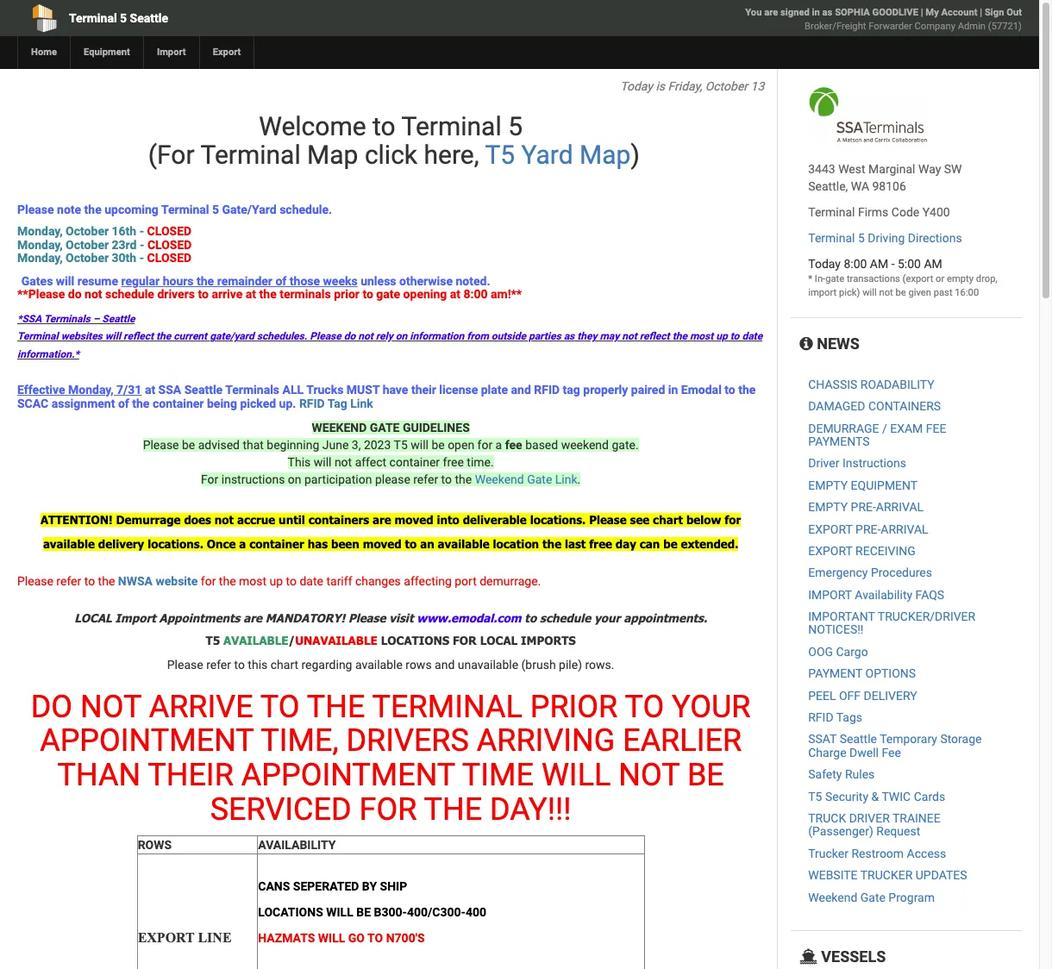 Task type: describe. For each thing, give the bounding box(es) containing it.
goodlive
[[873, 7, 919, 18]]

1 horizontal spatial available
[[355, 658, 403, 672]]

5 up equipment
[[120, 11, 127, 25]]

and inside at ssa seattle terminals all trucks must have their license plate and rfid tag properly paired in emodal to the scac assignment of the container being picked up.
[[511, 383, 531, 397]]

hazmats will go to n700's
[[258, 931, 425, 945]]

visit
[[389, 611, 414, 625]]

- right 30th
[[139, 251, 144, 265]]

please note the upcoming terminal 5 gate/yard schedule. monday, october 16th - closed monday, october 23rd - closed monday, october 30th - closed
[[17, 203, 332, 265]]

of inside gates will resume regular hours the remainder of those weeks unless otherwise noted. **please do not schedule drivers to arrive at the terminals prior to gate opening at 8:00 am!**
[[276, 274, 287, 288]]

please
[[375, 473, 411, 487]]

trucker/driver
[[878, 610, 976, 624]]

0 horizontal spatial chart
[[271, 658, 299, 672]]

their
[[148, 757, 234, 794]]

1 vertical spatial locations
[[258, 906, 323, 919]]

request
[[877, 825, 921, 839]]

23rd
[[112, 238, 137, 252]]

hours
[[163, 274, 194, 288]]

import inside local import appointments are mandatory! please visit www.emodal.com to schedule your appointments. t5 available / unavailable locations for local imports
[[115, 611, 156, 625]]

terminal firms code y400
[[809, 205, 950, 219]]

welcome
[[259, 111, 366, 141]]

for inside attention! demurrage does not accrue until containers are moved into deliverable locations. please see chart below for available delivery locations. once a container has been moved to an available location the last free day can be extended.
[[725, 513, 741, 527]]

2 horizontal spatial at
[[450, 287, 461, 301]]

weekend gate link link
[[475, 473, 578, 487]]

link inside weekend gate guidelines please be advised that beginning june 3, 2023 t5 will be open for a fee based weekend gate. this will not affect container free time. for instructions on participation please refer to the weekend gate link .
[[555, 473, 578, 487]]

2 map from the left
[[580, 140, 631, 170]]

seattle up import link
[[130, 11, 168, 25]]

refer inside weekend gate guidelines please be advised that beginning june 3, 2023 t5 will be open for a fee based weekend gate. this will not affect container free time. for instructions on participation please refer to the weekend gate link .
[[413, 473, 438, 487]]

a inside weekend gate guidelines please be advised that beginning june 3, 2023 t5 will be open for a fee based weekend gate. this will not affect container free time. for instructions on participation please refer to the weekend gate link .
[[496, 438, 502, 452]]

2 horizontal spatial available
[[438, 537, 490, 551]]

0 vertical spatial not
[[80, 689, 141, 725]]

affecting
[[404, 575, 452, 589]]

in inside the 'you are signed in as sophia goodlive | my account | sign out broker/freight forwarder company admin (57721)'
[[812, 7, 820, 18]]

please refer to this chart regarding available rows and unavailable (brush pile) rows.
[[167, 658, 615, 672]]

terminal inside *ssa terminals – seattle terminal websites will reflect the current gate/yard schedules. please do not rely on information from outside parties as they may not reflect the most up to date information.*
[[17, 331, 58, 343]]

1 | from the left
[[921, 7, 924, 18]]

updates
[[916, 869, 968, 883]]

schedule inside local import appointments are mandatory! please visit www.emodal.com to schedule your appointments. t5 available / unavailable locations for local imports
[[540, 611, 591, 625]]

*ssa
[[17, 313, 42, 326]]

please up arrive at the bottom of page
[[167, 658, 203, 672]]

1 vertical spatial and
[[435, 658, 455, 672]]

gate inside weekend gate guidelines please be advised that beginning june 3, 2023 t5 will be open for a fee based weekend gate. this will not affect container free time. for instructions on participation please refer to the weekend gate link .
[[527, 473, 552, 487]]

please refer to the nwsa website for the most up to date tariff changes affecting port demurrage.
[[17, 575, 541, 589]]

will for n700's
[[318, 931, 345, 945]]

not inside weekend gate guidelines please be advised that beginning june 3, 2023 t5 will be open for a fee based weekend gate. this will not affect container free time. for instructions on participation please refer to the weekend gate link .
[[335, 455, 352, 469]]

attention!
[[40, 513, 113, 527]]

t5 inside local import appointments are mandatory! please visit www.emodal.com to schedule your appointments. t5 available / unavailable locations for local imports
[[206, 634, 220, 648]]

please inside *ssa terminals – seattle terminal websites will reflect the current gate/yard schedules. please do not rely on information from outside parties as they may not reflect the most up to date information.*
[[310, 331, 341, 343]]

(57721)
[[989, 21, 1022, 32]]

remainder
[[217, 274, 273, 288]]

by
[[362, 880, 377, 893]]

participation
[[305, 473, 372, 487]]

ssat seattle temporary storage charge dwell fee link
[[809, 733, 982, 760]]

emergency
[[809, 566, 868, 580]]

be left the advised
[[182, 438, 195, 452]]

website
[[156, 575, 198, 589]]

news
[[813, 335, 860, 353]]

the up emodal
[[673, 331, 688, 343]]

equipment link
[[70, 36, 143, 69]]

being
[[207, 396, 237, 410]]

given
[[909, 287, 932, 299]]

to right prior
[[363, 287, 373, 301]]

3 closed from the top
[[147, 251, 192, 265]]

are inside attention! demurrage does not accrue until containers are moved into deliverable locations. please see chart below for available delivery locations. once a container has been moved to an available location the last free day can be extended.
[[373, 513, 391, 527]]

opening
[[403, 287, 447, 301]]

1 horizontal spatial import
[[157, 47, 186, 58]]

.
[[578, 473, 581, 487]]

emergency procedures link
[[809, 566, 933, 580]]

2 vertical spatial export
[[138, 931, 195, 946]]

local import appointments are mandatory! please visit www.emodal.com to schedule your appointments. t5 available / unavailable locations for local imports
[[74, 611, 708, 648]]

code
[[892, 205, 920, 219]]

3,
[[352, 438, 361, 452]]

/ inside chassis roadability damaged containers demurrage / exam fee payments driver instructions empty equipment empty pre-arrival export pre-arrival export receiving emergency procedures import availability faqs important trucker/driver notices!! oog cargo payment options peel off delivery rfid tags ssat seattle temporary storage charge dwell fee safety rules t5 security & twic cards truck driver trainee (passenger) request trucker restroom access website trucker updates weekend gate program
[[883, 422, 888, 435]]

arrive
[[212, 287, 243, 301]]

do
[[31, 689, 73, 725]]

sophia
[[835, 7, 870, 18]]

98106
[[873, 179, 907, 193]]

1 vertical spatial local
[[480, 634, 518, 648]]

unavailable
[[458, 658, 519, 672]]

1 vertical spatial the
[[424, 792, 482, 828]]

containers
[[869, 400, 941, 413]]

day
[[616, 537, 637, 551]]

1 closed from the top
[[147, 225, 192, 238]]

not right may
[[622, 331, 637, 343]]

ssa
[[158, 383, 181, 397]]

roadability
[[861, 378, 935, 392]]

terminal 5 seattle image
[[809, 86, 929, 143]]

sign
[[985, 7, 1005, 18]]

to up mandatory!
[[286, 575, 297, 589]]

terminals inside at ssa seattle terminals all trucks must have their license plate and rfid tag properly paired in emodal to the scac assignment of the container being picked up.
[[225, 383, 280, 397]]

october left the 13 at the top of the page
[[705, 79, 748, 93]]

resume
[[77, 274, 118, 288]]

company
[[915, 21, 956, 32]]

will inside gates will resume regular hours the remainder of those weeks unless otherwise noted. **please do not schedule drivers to arrive at the terminals prior to gate opening at 8:00 am!**
[[56, 274, 74, 288]]

date inside *ssa terminals – seattle terminal websites will reflect the current gate/yard schedules. please do not rely on information from outside parties as they may not reflect the most up to date information.*
[[742, 331, 763, 343]]

the left nwsa
[[98, 575, 115, 589]]

up inside *ssa terminals – seattle terminal websites will reflect the current gate/yard schedules. please do not rely on information from outside parties as they may not reflect the most up to date information.*
[[716, 331, 728, 343]]

0 horizontal spatial locations.
[[148, 537, 203, 551]]

deliverable
[[463, 513, 527, 527]]

availability
[[855, 588, 913, 602]]

1 reflect from the left
[[123, 331, 154, 343]]

free inside attention! demurrage does not accrue until containers are moved into deliverable locations. please see chart below for available delivery locations. once a container has been moved to an available location the last free day can be extended.
[[589, 537, 613, 551]]

to inside weekend gate guidelines please be advised that beginning june 3, 2023 t5 will be open for a fee based weekend gate. this will not affect container free time. for instructions on participation please refer to the weekend gate link .
[[441, 473, 452, 487]]

the inside attention! demurrage does not accrue until containers are moved into deliverable locations. please see chart below for available delivery locations. once a container has been moved to an available location the last free day can be extended.
[[543, 537, 562, 551]]

the inside please note the upcoming terminal 5 gate/yard schedule. monday, october 16th - closed monday, october 23rd - closed monday, october 30th - closed
[[84, 203, 102, 217]]

october down note
[[66, 225, 109, 238]]

seattle inside *ssa terminals – seattle terminal websites will reflect the current gate/yard schedules. please do not rely on information from outside parties as they may not reflect the most up to date information.*
[[102, 313, 135, 326]]

tariff
[[326, 575, 352, 589]]

chassis roadability link
[[809, 378, 935, 392]]

at ssa seattle terminals all trucks must have their license plate and rfid tag properly paired in emodal to the scac assignment of the container being picked up.
[[17, 383, 756, 410]]

will inside do not arrive to the terminal prior to your appointment time, drivers arriving earlier than their appointment time will not be serviced for the day!!!
[[542, 757, 611, 794]]

1 vertical spatial export
[[809, 544, 853, 558]]

do inside *ssa terminals – seattle terminal websites will reflect the current gate/yard schedules. please do not rely on information from outside parties as they may not reflect the most up to date information.*
[[344, 331, 356, 343]]

exam
[[891, 422, 923, 435]]

2 horizontal spatial to
[[625, 689, 664, 725]]

prior
[[530, 689, 618, 725]]

not left 'rely'
[[358, 331, 373, 343]]

please inside weekend gate guidelines please be advised that beginning june 3, 2023 t5 will be open for a fee based weekend gate. this will not affect container free time. for instructions on participation please refer to the weekend gate link .
[[143, 438, 179, 452]]

be inside today                                                                                                                                                                                                                                                                                                                                                                                                                                                                                                                                                                                                                                                                                                           8:00 am - 5:00 am * in-gate transactions (export or empty drop, import pick) will not be given past 16:00
[[896, 287, 907, 299]]

seattle,
[[809, 179, 848, 193]]

be inside attention! demurrage does not accrue until containers are moved into deliverable locations. please see chart below for available delivery locations. once a container has been moved to an available location the last free day can be extended.
[[664, 537, 678, 551]]

containers
[[309, 513, 369, 527]]

chart inside attention! demurrage does not accrue until containers are moved into deliverable locations. please see chart below for available delivery locations. once a container has been moved to an available location the last free day can be extended.
[[653, 513, 683, 527]]

0 horizontal spatial up
[[270, 575, 283, 589]]

rfid tag link
[[299, 396, 376, 410]]

weekend gate guidelines please be advised that beginning june 3, 2023 t5 will be open for a fee based weekend gate. this will not affect container free time. for instructions on participation please refer to the weekend gate link .
[[143, 421, 639, 487]]

beginning
[[267, 438, 319, 452]]

container inside weekend gate guidelines please be advised that beginning june 3, 2023 t5 will be open for a fee based weekend gate. this will not affect container free time. for instructions on participation please refer to the weekend gate link .
[[390, 455, 440, 469]]

(export
[[903, 273, 934, 285]]

2 closed from the top
[[147, 238, 192, 252]]

cards
[[914, 790, 946, 804]]

0 horizontal spatial date
[[300, 575, 324, 589]]

gates will resume regular hours the remainder of those weeks unless otherwise noted. **please do not schedule drivers to arrive at the terminals prior to gate opening at 8:00 am!**
[[17, 274, 522, 301]]

to left arrive
[[198, 287, 209, 301]]

0 horizontal spatial rfid
[[299, 396, 325, 410]]

(for
[[148, 140, 195, 170]]

0 vertical spatial local
[[74, 611, 112, 625]]

equipment
[[851, 479, 918, 492]]

export
[[213, 47, 241, 58]]

pile)
[[559, 658, 582, 672]]

this
[[288, 455, 311, 469]]

yard
[[522, 140, 573, 170]]

please down 'attention!'
[[17, 575, 53, 589]]

here,
[[424, 140, 479, 170]]

- inside today                                                                                                                                                                                                                                                                                                                                                                                                                                                                                                                                                                                                                                                                                                           8:00 am - 5:00 am * in-gate transactions (export or empty drop, import pick) will not be given past 16:00
[[892, 257, 895, 271]]

- right 23rd
[[140, 238, 144, 252]]

trucks
[[306, 383, 344, 397]]

be down 'guidelines'
[[432, 438, 445, 452]]

drivers
[[346, 723, 469, 759]]

*ssa terminals – seattle terminal websites will reflect the current gate/yard schedules. please do not rely on information from outside parties as they may not reflect the most up to date information.*
[[17, 313, 763, 360]]

seperated
[[293, 880, 359, 893]]

see
[[630, 513, 650, 527]]

gate inside gates will resume regular hours the remainder of those weeks unless otherwise noted. **please do not schedule drivers to arrive at the terminals prior to gate opening at 8:00 am!**
[[376, 287, 400, 301]]

to for the
[[260, 689, 300, 725]]

picked
[[240, 396, 276, 410]]

today                                                                                                                                                                                                                                                                                                                                                                                                                                                                                                                                                                                                                                                                                                           8:00 am - 5:00 am * in-gate transactions (export or empty drop, import pick) will not be given past 16:00
[[809, 257, 998, 299]]

are inside the 'you are signed in as sophia goodlive | my account | sign out broker/freight forwarder company admin (57721)'
[[765, 7, 778, 18]]

t5 inside the welcome to terminal 5 (for terminal map click here, t5 yard map )
[[485, 140, 515, 170]]

8:00 inside today                                                                                                                                                                                                                                                                                                                                                                                                                                                                                                                                                                                                                                                                                                           8:00 am - 5:00 am * in-gate transactions (export or empty drop, import pick) will not be given past 16:00
[[844, 257, 867, 271]]

fee
[[926, 422, 947, 435]]

will down 'guidelines'
[[411, 438, 429, 452]]

arrive
[[149, 689, 253, 725]]

1 horizontal spatial locations.
[[530, 513, 586, 527]]

rules
[[845, 768, 875, 782]]

past
[[934, 287, 953, 299]]

will down june
[[314, 455, 332, 469]]

truck driver trainee (passenger) request link
[[809, 812, 941, 839]]

1 vertical spatial pre-
[[856, 522, 881, 536]]

rfid inside chassis roadability damaged containers demurrage / exam fee payments driver instructions empty equipment empty pre-arrival export pre-arrival export receiving emergency procedures import availability faqs important trucker/driver notices!! oog cargo payment options peel off delivery rfid tags ssat seattle temporary storage charge dwell fee safety rules t5 security & twic cards truck driver trainee (passenger) request trucker restroom access website trucker updates weekend gate program
[[809, 711, 834, 725]]

0 vertical spatial moved
[[395, 513, 434, 527]]

the right emodal
[[739, 383, 756, 397]]

security
[[826, 790, 869, 804]]

for inside weekend gate guidelines please be advised that beginning june 3, 2023 t5 will be open for a fee based weekend gate. this will not affect container free time. for instructions on participation please refer to the weekend gate link .
[[478, 438, 493, 452]]

–
[[93, 313, 99, 326]]

0 vertical spatial link
[[350, 396, 373, 410]]

t5 inside chassis roadability damaged containers demurrage / exam fee payments driver instructions empty equipment empty pre-arrival export pre-arrival export receiving emergency procedures import availability faqs important trucker/driver notices!! oog cargo payment options peel off delivery rfid tags ssat seattle temporary storage charge dwell fee safety rules t5 security & twic cards truck driver trainee (passenger) request trucker restroom access website trucker updates weekend gate program
[[809, 790, 823, 804]]

refer for please refer to this chart regarding available rows and unavailable (brush pile) rows.
[[206, 658, 231, 672]]

- right 16th
[[139, 225, 144, 238]]

your
[[595, 611, 621, 625]]

0 vertical spatial export
[[809, 522, 853, 536]]

0 horizontal spatial for
[[201, 575, 216, 589]]

truck
[[809, 812, 847, 826]]

tags
[[837, 711, 863, 725]]

options
[[866, 667, 916, 681]]

schedule inside gates will resume regular hours the remainder of those weeks unless otherwise noted. **please do not schedule drivers to arrive at the terminals prior to gate opening at 8:00 am!**
[[105, 287, 154, 301]]

the left current
[[156, 331, 171, 343]]

out
[[1007, 7, 1022, 18]]



Task type: locate. For each thing, give the bounding box(es) containing it.
please inside attention! demurrage does not accrue until containers are moved into deliverable locations. please see chart below for available delivery locations. once a container has been moved to an available location the last free day can be extended.
[[589, 513, 627, 527]]

0 horizontal spatial container
[[153, 396, 204, 410]]

t5 left yard
[[485, 140, 515, 170]]

be inside do not arrive to the terminal prior to your appointment time, drivers arriving earlier than their appointment time will not be serviced for the day!!!
[[688, 757, 725, 794]]

welcome to terminal 5 (for terminal map click here, t5 yard map )
[[142, 111, 640, 170]]

will up hazmats will go to n700's
[[326, 906, 353, 919]]

terminals left all
[[225, 383, 280, 397]]

do inside gates will resume regular hours the remainder of those weeks unless otherwise noted. **please do not schedule drivers to arrive at the terminals prior to gate opening at 8:00 am!**
[[68, 287, 82, 301]]

export link
[[199, 36, 254, 69]]

gate down the based
[[527, 473, 552, 487]]

up up mandatory!
[[270, 575, 283, 589]]

will
[[542, 757, 611, 794], [326, 906, 353, 919], [318, 931, 345, 945]]

8:00 left 'am!**'
[[464, 287, 488, 301]]

not
[[80, 689, 141, 725], [619, 757, 680, 794]]

of right the assignment
[[118, 396, 129, 410]]

most up available
[[239, 575, 267, 589]]

at
[[246, 287, 256, 301], [450, 287, 461, 301], [145, 383, 155, 397]]

paired
[[631, 383, 665, 397]]

weekend down website
[[809, 891, 858, 905]]

on down this
[[288, 473, 302, 487]]

1 horizontal spatial a
[[496, 438, 502, 452]]

prior
[[334, 287, 360, 301]]

into
[[437, 513, 460, 527]]

on inside *ssa terminals – seattle terminal websites will reflect the current gate/yard schedules. please do not rely on information from outside parties as they may not reflect the most up to date information.*
[[396, 331, 407, 343]]

1 horizontal spatial terminals
[[225, 383, 280, 397]]

to left your
[[625, 689, 664, 725]]

and
[[511, 383, 531, 397], [435, 658, 455, 672]]

1 vertical spatial gate
[[376, 287, 400, 301]]

local down delivery
[[74, 611, 112, 625]]

map left click
[[307, 140, 358, 170]]

400
[[466, 906, 487, 919]]

you are signed in as sophia goodlive | my account | sign out broker/freight forwarder company admin (57721)
[[746, 7, 1022, 32]]

0 horizontal spatial free
[[443, 455, 464, 469]]

october left 23rd
[[66, 238, 109, 252]]

for inside do not arrive to the terminal prior to your appointment time, drivers arriving earlier than their appointment time will not be serviced for the day!!!
[[359, 792, 417, 828]]

not down transactions
[[880, 287, 894, 299]]

link down the weekend
[[555, 473, 578, 487]]

0 horizontal spatial am
[[870, 257, 889, 271]]

demurrage / exam fee payments link
[[809, 422, 947, 449]]

1 horizontal spatial the
[[424, 792, 482, 828]]

at right arrive
[[246, 287, 256, 301]]

1 horizontal spatial for
[[453, 634, 477, 648]]

0 vertical spatial /
[[883, 422, 888, 435]]

1 horizontal spatial as
[[823, 7, 833, 18]]

all
[[283, 383, 304, 397]]

license
[[439, 383, 478, 397]]

rfid
[[534, 383, 560, 397], [299, 396, 325, 410], [809, 711, 834, 725]]

locations up "rows"
[[381, 634, 450, 648]]

0 horizontal spatial gate
[[376, 287, 400, 301]]

arriving
[[477, 723, 615, 759]]

will right websites
[[105, 331, 121, 343]]

oog cargo link
[[809, 645, 869, 659]]

not inside today                                                                                                                                                                                                                                                                                                                                                                                                                                                                                                                                                                                                                                                                                                           8:00 am - 5:00 am * in-gate transactions (export or empty drop, import pick) will not be given past 16:00
[[880, 287, 894, 299]]

they
[[577, 331, 597, 343]]

t5 inside weekend gate guidelines please be advised that beginning june 3, 2023 t5 will be open for a fee based weekend gate. this will not affect container free time. for instructions on participation please refer to the weekend gate link .
[[394, 438, 408, 452]]

local
[[74, 611, 112, 625], [480, 634, 518, 648]]

ship image
[[800, 950, 818, 965]]

admin
[[958, 21, 986, 32]]

trainee
[[893, 812, 941, 826]]

to inside at ssa seattle terminals all trucks must have their license plate and rfid tag properly paired in emodal to the scac assignment of the container being picked up.
[[725, 383, 736, 397]]

0 horizontal spatial today
[[621, 79, 653, 93]]

2 vertical spatial refer
[[206, 658, 231, 672]]

on right 'rely'
[[396, 331, 407, 343]]

be down by
[[356, 906, 371, 919]]

faqs
[[916, 588, 945, 602]]

2 horizontal spatial refer
[[413, 473, 438, 487]]

1 am from the left
[[870, 257, 889, 271]]

0 horizontal spatial most
[[239, 575, 267, 589]]

pre- down empty equipment "link"
[[851, 501, 876, 514]]

ship
[[380, 880, 407, 893]]

2 vertical spatial for
[[201, 575, 216, 589]]

click
[[365, 140, 418, 170]]

be left given
[[896, 287, 907, 299]]

1 horizontal spatial are
[[373, 513, 391, 527]]

than
[[57, 757, 141, 794]]

locations.
[[530, 513, 586, 527], [148, 537, 203, 551]]

/ down mandatory!
[[289, 634, 295, 648]]

locations inside local import appointments are mandatory! please visit www.emodal.com to schedule your appointments. t5 available / unavailable locations for local imports
[[381, 634, 450, 648]]

2 horizontal spatial for
[[725, 513, 741, 527]]

weekend
[[475, 473, 524, 487], [809, 891, 858, 905]]

1 horizontal spatial schedule
[[540, 611, 591, 625]]

gates
[[21, 274, 53, 288]]

arrival up receiving
[[881, 522, 929, 536]]

to down "this"
[[260, 689, 300, 725]]

are
[[765, 7, 778, 18], [373, 513, 391, 527], [244, 611, 262, 625]]

5
[[120, 11, 127, 25], [508, 111, 523, 141], [212, 203, 219, 217], [858, 231, 865, 245]]

schedule
[[105, 287, 154, 301], [540, 611, 591, 625]]

october up resume
[[66, 251, 109, 265]]

0 horizontal spatial not
[[80, 689, 141, 725]]

1 vertical spatial arrival
[[881, 522, 929, 536]]

1 horizontal spatial /
[[883, 422, 888, 435]]

as inside *ssa terminals – seattle terminal websites will reflect the current gate/yard schedules. please do not rely on information from outside parties as they may not reflect the most up to date information.*
[[564, 331, 575, 343]]

0 vertical spatial import
[[157, 47, 186, 58]]

please inside please note the upcoming terminal 5 gate/yard schedule. monday, october 16th - closed monday, october 23rd - closed monday, october 30th - closed
[[17, 203, 54, 217]]

t5 right the 2023
[[394, 438, 408, 452]]

0 horizontal spatial link
[[350, 396, 373, 410]]

of inside at ssa seattle terminals all trucks must have their license plate and rfid tag properly paired in emodal to the scac assignment of the container being picked up.
[[118, 396, 129, 410]]

0 horizontal spatial |
[[921, 7, 924, 18]]

1 vertical spatial are
[[373, 513, 391, 527]]

5 left gate/yard
[[212, 203, 219, 217]]

of
[[276, 274, 287, 288], [118, 396, 129, 410]]

container
[[153, 396, 204, 410], [390, 455, 440, 469], [250, 537, 304, 551]]

0 horizontal spatial to
[[260, 689, 300, 725]]

1 horizontal spatial weekend
[[809, 891, 858, 905]]

please up day
[[589, 513, 627, 527]]

- left the 5:00
[[892, 257, 895, 271]]

1 vertical spatial moved
[[363, 537, 402, 551]]

0 vertical spatial terminals
[[44, 313, 90, 326]]

1 vertical spatial empty
[[809, 501, 848, 514]]

rfid right up.
[[299, 396, 325, 410]]

terminal inside terminal 5 seattle link
[[69, 11, 117, 25]]

please left "visit"
[[348, 611, 386, 625]]

the inside weekend gate guidelines please be advised that beginning june 3, 2023 t5 will be open for a fee based weekend gate. this will not affect container free time. for instructions on participation please refer to the weekend gate link .
[[455, 473, 472, 487]]

1 horizontal spatial to
[[368, 931, 383, 945]]

1 horizontal spatial of
[[276, 274, 287, 288]]

1 vertical spatial today
[[809, 257, 841, 271]]

will inside today                                                                                                                                                                                                                                                                                                                                                                                                                                                                                                                                                                                                                                                                                                           8:00 am - 5:00 am * in-gate transactions (export or empty drop, import pick) will not be given past 16:00
[[863, 287, 877, 299]]

gate inside today                                                                                                                                                                                                                                                                                                                                                                                                                                                                                                                                                                                                                                                                                                           8:00 am - 5:00 am * in-gate transactions (export or empty drop, import pick) will not be given past 16:00
[[826, 273, 845, 285]]

1 map from the left
[[307, 140, 358, 170]]

refer for please refer to the nwsa website for the most up to date tariff changes affecting port demurrage.
[[56, 575, 81, 589]]

please inside local import appointments are mandatory! please visit www.emodal.com to schedule your appointments. t5 available / unavailable locations for local imports
[[348, 611, 386, 625]]

available down local import appointments are mandatory! please visit www.emodal.com to schedule your appointments. t5 available / unavailable locations for local imports
[[355, 658, 403, 672]]

0 horizontal spatial on
[[288, 473, 302, 487]]

moved right been
[[363, 537, 402, 551]]

empty equipment link
[[809, 479, 918, 492]]

0 vertical spatial arrival
[[876, 501, 924, 514]]

you
[[746, 7, 762, 18]]

today inside today                                                                                                                                                                                                                                                                                                                                                                                                                                                                                                                                                                                                                                                                                                           8:00 am - 5:00 am * in-gate transactions (export or empty drop, import pick) will not be given past 16:00
[[809, 257, 841, 271]]

to inside *ssa terminals – seattle terminal websites will reflect the current gate/yard schedules. please do not rely on information from outside parties as they may not reflect the most up to date information.*
[[731, 331, 740, 343]]

1 vertical spatial in
[[668, 383, 678, 397]]

seattle down tags
[[840, 733, 877, 747]]

to
[[260, 689, 300, 725], [625, 689, 664, 725], [368, 931, 383, 945]]

a inside attention! demurrage does not accrue until containers are moved into deliverable locations. please see chart below for available delivery locations. once a container has been moved to an available location the last free day can be extended.
[[239, 537, 246, 551]]

to down open
[[441, 473, 452, 487]]

0 vertical spatial on
[[396, 331, 407, 343]]

gate up import
[[826, 273, 845, 285]]

0 vertical spatial as
[[823, 7, 833, 18]]

1 vertical spatial terminals
[[225, 383, 280, 397]]

refer left "this"
[[206, 658, 231, 672]]

map
[[307, 140, 358, 170], [580, 140, 631, 170]]

1 vertical spatial /
[[289, 634, 295, 648]]

import link
[[143, 36, 199, 69]]

to left an
[[405, 537, 417, 551]]

0 vertical spatial empty
[[809, 479, 848, 492]]

1 vertical spatial for
[[359, 792, 417, 828]]

0 vertical spatial up
[[716, 331, 728, 343]]

import left export link
[[157, 47, 186, 58]]

1 horizontal spatial at
[[246, 287, 256, 301]]

1 vertical spatial up
[[270, 575, 283, 589]]

terminal inside please note the upcoming terminal 5 gate/yard schedule. monday, october 16th - closed monday, october 23rd - closed monday, october 30th - closed
[[161, 203, 209, 217]]

in right signed
[[812, 7, 820, 18]]

terminals inside *ssa terminals – seattle terminal websites will reflect the current gate/yard schedules. please do not rely on information from outside parties as they may not reflect the most up to date information.*
[[44, 313, 90, 326]]

demurrage.
[[480, 575, 541, 589]]

at inside at ssa seattle terminals all trucks must have their license plate and rfid tag properly paired in emodal to the scac assignment of the container being picked up.
[[145, 383, 155, 397]]

1 horizontal spatial free
[[589, 537, 613, 551]]

8:00
[[844, 257, 867, 271], [464, 287, 488, 301]]

for right below at the right of page
[[725, 513, 741, 527]]

friday,
[[668, 79, 702, 93]]

safety
[[809, 768, 842, 782]]

gate inside chassis roadability damaged containers demurrage / exam fee payments driver instructions empty equipment empty pre-arrival export pre-arrival export receiving emergency procedures import availability faqs important trucker/driver notices!! oog cargo payment options peel off delivery rfid tags ssat seattle temporary storage charge dwell fee safety rules t5 security & twic cards truck driver trainee (passenger) request trucker restroom access website trucker updates weekend gate program
[[861, 891, 886, 905]]

0 horizontal spatial be
[[356, 906, 371, 919]]

0 vertical spatial most
[[690, 331, 714, 343]]

ssat
[[809, 733, 837, 747]]

has
[[308, 537, 328, 551]]

0 vertical spatial gate
[[826, 273, 845, 285]]

free left day
[[589, 537, 613, 551]]

most inside *ssa terminals – seattle terminal websites will reflect the current gate/yard schedules. please do not rely on information from outside parties as they may not reflect the most up to date information.*
[[690, 331, 714, 343]]

weekend down the time.
[[475, 473, 524, 487]]

are inside local import appointments are mandatory! please visit www.emodal.com to schedule your appointments. t5 available / unavailable locations for local imports
[[244, 611, 262, 625]]

please left note
[[17, 203, 54, 217]]

not inside gates will resume regular hours the remainder of those weeks unless otherwise noted. **please do not schedule drivers to arrive at the terminals prior to gate opening at 8:00 am!**
[[85, 287, 102, 301]]

important trucker/driver notices!! link
[[809, 610, 976, 637]]

/ left exam
[[883, 422, 888, 435]]

schedules.
[[257, 331, 307, 343]]

the down once
[[219, 575, 236, 589]]

0 vertical spatial and
[[511, 383, 531, 397]]

0 horizontal spatial import
[[115, 611, 156, 625]]

up up emodal
[[716, 331, 728, 343]]

to left nwsa
[[84, 575, 95, 589]]

last
[[565, 537, 586, 551]]

moved up an
[[395, 513, 434, 527]]

to left "this"
[[234, 658, 245, 672]]

0 vertical spatial weekend
[[475, 473, 524, 487]]

1 empty from the top
[[809, 479, 848, 492]]

cans
[[258, 880, 290, 893]]

1 vertical spatial not
[[619, 757, 680, 794]]

1 horizontal spatial local
[[480, 634, 518, 648]]

on inside weekend gate guidelines please be advised that beginning june 3, 2023 t5 will be open for a fee based weekend gate. this will not affect container free time. for instructions on participation please refer to the weekend gate link .
[[288, 473, 302, 487]]

1 vertical spatial most
[[239, 575, 267, 589]]

the right note
[[84, 203, 102, 217]]

the left 'terminals'
[[259, 287, 277, 301]]

gate
[[527, 473, 552, 487], [861, 891, 886, 905]]

info circle image
[[800, 336, 813, 352]]

schedule down 30th
[[105, 287, 154, 301]]

drivers
[[157, 287, 195, 301]]

available
[[43, 537, 95, 551], [438, 537, 490, 551], [355, 658, 403, 672]]

to inside local import appointments are mandatory! please visit www.emodal.com to schedule your appointments. t5 available / unavailable locations for local imports
[[525, 611, 537, 625]]

chassis roadability damaged containers demurrage / exam fee payments driver instructions empty equipment empty pre-arrival export pre-arrival export receiving emergency procedures import availability faqs important trucker/driver notices!! oog cargo payment options peel off delivery rfid tags ssat seattle temporary storage charge dwell fee safety rules t5 security & twic cards truck driver trainee (passenger) request trucker restroom access website trucker updates weekend gate program
[[809, 378, 982, 905]]

for inside local import appointments are mandatory! please visit www.emodal.com to schedule your appointments. t5 available / unavailable locations for local imports
[[453, 634, 477, 648]]

5 inside please note the upcoming terminal 5 gate/yard schedule. monday, october 16th - closed monday, october 23rd - closed monday, october 30th - closed
[[212, 203, 219, 217]]

0 horizontal spatial in
[[668, 383, 678, 397]]

account
[[942, 7, 978, 18]]

at right the opening at the top left of the page
[[450, 287, 461, 301]]

as inside the 'you are signed in as sophia goodlive | my account | sign out broker/freight forwarder company admin (57721)'
[[823, 7, 833, 18]]

to inside the welcome to terminal 5 (for terminal map click here, t5 yard map )
[[373, 111, 396, 141]]

to for n700's
[[368, 931, 383, 945]]

will for 400/c300-
[[326, 906, 353, 919]]

charge
[[809, 746, 847, 760]]

imports
[[521, 634, 576, 648]]

1 vertical spatial a
[[239, 537, 246, 551]]

rfid inside at ssa seattle terminals all trucks must have their license plate and rfid tag properly paired in emodal to the scac assignment of the container being picked up.
[[534, 383, 560, 397]]

to inside attention! demurrage does not accrue until containers are moved into deliverable locations. please see chart below for available delivery locations. once a container has been moved to an available location the last free day can be extended.
[[405, 537, 417, 551]]

1 vertical spatial refer
[[56, 575, 81, 589]]

to up imports
[[525, 611, 537, 625]]

chart
[[653, 513, 683, 527], [271, 658, 299, 672]]

be down your
[[688, 757, 725, 794]]

0 vertical spatial be
[[688, 757, 725, 794]]

2 horizontal spatial rfid
[[809, 711, 834, 725]]

wa
[[851, 179, 870, 193]]

t5 down safety
[[809, 790, 823, 804]]

0 vertical spatial the
[[307, 689, 365, 725]]

today for today                                                                                                                                                                                                                                                                                                                                                                                                                                                                                                                                                                                                                                                                                                           8:00 am - 5:00 am * in-gate transactions (export or empty drop, import pick) will not be given past 16:00
[[809, 257, 841, 271]]

0 horizontal spatial refer
[[56, 575, 81, 589]]

0 horizontal spatial available
[[43, 537, 95, 551]]

today up in-
[[809, 257, 841, 271]]

export line
[[138, 931, 232, 946]]

date left 'info circle' "image"
[[742, 331, 763, 343]]

1 vertical spatial gate
[[861, 891, 886, 905]]

/ inside local import appointments are mandatory! please visit www.emodal.com to schedule your appointments. t5 available / unavailable locations for local imports
[[289, 634, 295, 648]]

0 vertical spatial are
[[765, 7, 778, 18]]

will down transactions
[[863, 287, 877, 299]]

locations. up last
[[530, 513, 586, 527]]

pick)
[[839, 287, 861, 299]]

my account link
[[926, 7, 978, 18]]

have
[[383, 383, 408, 397]]

not up participation
[[335, 455, 352, 469]]

1 vertical spatial as
[[564, 331, 575, 343]]

go
[[348, 931, 365, 945]]

am up 'or'
[[924, 257, 943, 271]]

import
[[809, 287, 837, 299]]

procedures
[[871, 566, 933, 580]]

1 vertical spatial locations.
[[148, 537, 203, 551]]

can
[[640, 537, 660, 551]]

the left ssa
[[132, 396, 150, 410]]

the
[[307, 689, 365, 725], [424, 792, 482, 828]]

weekend inside chassis roadability damaged containers demurrage / exam fee payments driver instructions empty equipment empty pre-arrival export pre-arrival export receiving emergency procedures import availability faqs important trucker/driver notices!! oog cargo payment options peel off delivery rfid tags ssat seattle temporary storage charge dwell fee safety rules t5 security & twic cards truck driver trainee (passenger) request trucker restroom access website trucker updates weekend gate program
[[809, 891, 858, 905]]

2 | from the left
[[980, 7, 983, 18]]

1 horizontal spatial container
[[250, 537, 304, 551]]

0 horizontal spatial /
[[289, 634, 295, 648]]

and right plate on the top left of the page
[[511, 383, 531, 397]]

available down into
[[438, 537, 490, 551]]

1 horizontal spatial refer
[[206, 658, 231, 672]]

not inside attention! demurrage does not accrue until containers are moved into deliverable locations. please see chart below for available delivery locations. once a container has been moved to an available location the last free day can be extended.
[[215, 513, 234, 527]]

0 vertical spatial will
[[542, 757, 611, 794]]

import down nwsa
[[115, 611, 156, 625]]

based
[[526, 438, 558, 452]]

container inside attention! demurrage does not accrue until containers are moved into deliverable locations. please see chart below for available delivery locations. once a container has been moved to an available location the last free day can be extended.
[[250, 537, 304, 551]]

information.*
[[17, 348, 79, 360]]

reflect left current
[[123, 331, 154, 343]]

date left tariff
[[300, 575, 324, 589]]

terminal 5 driving directions link
[[809, 231, 963, 245]]

driving
[[868, 231, 905, 245]]

today left is
[[621, 79, 653, 93]]

payment options link
[[809, 667, 916, 681]]

2 reflect from the left
[[640, 331, 670, 343]]

2 am from the left
[[924, 257, 943, 271]]

2 vertical spatial will
[[318, 931, 345, 945]]

for down 'www.emodal.com'
[[453, 634, 477, 648]]

chart right "this"
[[271, 658, 299, 672]]

export up emergency
[[809, 544, 853, 558]]

5 inside the welcome to terminal 5 (for terminal map click here, t5 yard map )
[[508, 111, 523, 141]]

not up once
[[215, 513, 234, 527]]

please down ssa
[[143, 438, 179, 452]]

in inside at ssa seattle terminals all trucks must have their license plate and rfid tag properly paired in emodal to the scac assignment of the container being picked up.
[[668, 383, 678, 397]]

seattle right –
[[102, 313, 135, 326]]

1 horizontal spatial not
[[619, 757, 680, 794]]

to right "welcome"
[[373, 111, 396, 141]]

the right hours
[[197, 274, 214, 288]]

information
[[410, 331, 464, 343]]

5 left "driving"
[[858, 231, 865, 245]]

2 empty from the top
[[809, 501, 848, 514]]

properly
[[583, 383, 628, 397]]

to left 'info circle' "image"
[[731, 331, 740, 343]]

a right once
[[239, 537, 246, 551]]

| left the sign
[[980, 7, 983, 18]]

1 vertical spatial for
[[725, 513, 741, 527]]

are up available
[[244, 611, 262, 625]]

until
[[279, 513, 305, 527]]

the left day!!!
[[424, 792, 482, 828]]

terminals up websites
[[44, 313, 90, 326]]

empty down driver
[[809, 479, 848, 492]]

free inside weekend gate guidelines please be advised that beginning june 3, 2023 t5 will be open for a fee based weekend gate. this will not affect container free time. for instructions on participation please refer to the weekend gate link .
[[443, 455, 464, 469]]

as up broker/freight
[[823, 7, 833, 18]]

container inside at ssa seattle terminals all trucks must have their license plate and rfid tag properly paired in emodal to the scac assignment of the container being picked up.
[[153, 396, 204, 410]]

0 vertical spatial for
[[478, 438, 493, 452]]

temporary
[[880, 733, 938, 747]]

trucker
[[861, 869, 913, 883]]

terminal 5 seattle link
[[17, 0, 421, 36]]

0 vertical spatial of
[[276, 274, 287, 288]]

0 vertical spatial container
[[153, 396, 204, 410]]

8:00 inside gates will resume regular hours the remainder of those weeks unless otherwise noted. **please do not schedule drivers to arrive at the terminals prior to gate opening at 8:00 am!**
[[464, 287, 488, 301]]

today for today is friday, october 13
[[621, 79, 653, 93]]

empty
[[809, 479, 848, 492], [809, 501, 848, 514]]

0 horizontal spatial 8:00
[[464, 287, 488, 301]]

seattle inside chassis roadability damaged containers demurrage / exam fee payments driver instructions empty equipment empty pre-arrival export pre-arrival export receiving emergency procedures import availability faqs important trucker/driver notices!! oog cargo payment options peel off delivery rfid tags ssat seattle temporary storage charge dwell fee safety rules t5 security & twic cards truck driver trainee (passenger) request trucker restroom access website trucker updates weekend gate program
[[840, 733, 877, 747]]

of left those
[[276, 274, 287, 288]]

0 horizontal spatial the
[[307, 689, 365, 725]]

0 vertical spatial gate
[[527, 473, 552, 487]]

for right website
[[201, 575, 216, 589]]

1 horizontal spatial gate
[[826, 273, 845, 285]]

container left being
[[153, 396, 204, 410]]

please right schedules.
[[310, 331, 341, 343]]

1 vertical spatial container
[[390, 455, 440, 469]]

weekend inside weekend gate guidelines please be advised that beginning june 3, 2023 t5 will be open for a fee based weekend gate. this will not affect container free time. for instructions on participation please refer to the weekend gate link .
[[475, 473, 524, 487]]

not up –
[[85, 287, 102, 301]]

will inside *ssa terminals – seattle terminal websites will reflect the current gate/yard schedules. please do not rely on information from outside parties as they may not reflect the most up to date information.*
[[105, 331, 121, 343]]

0 vertical spatial for
[[453, 634, 477, 648]]

export receiving link
[[809, 544, 916, 558]]

container down until
[[250, 537, 304, 551]]

be right can
[[664, 537, 678, 551]]

0 vertical spatial locations.
[[530, 513, 586, 527]]

2 horizontal spatial are
[[765, 7, 778, 18]]

cans seperated by ship
[[258, 880, 407, 893]]

0 vertical spatial pre-
[[851, 501, 876, 514]]

seattle inside at ssa seattle terminals all trucks must have their license plate and rfid tag properly paired in emodal to the scac assignment of the container being picked up.
[[184, 383, 223, 397]]

0 horizontal spatial locations
[[258, 906, 323, 919]]



Task type: vqa. For each thing, say whether or not it's contained in the screenshot.
"Www.Emodal.Com" link
yes



